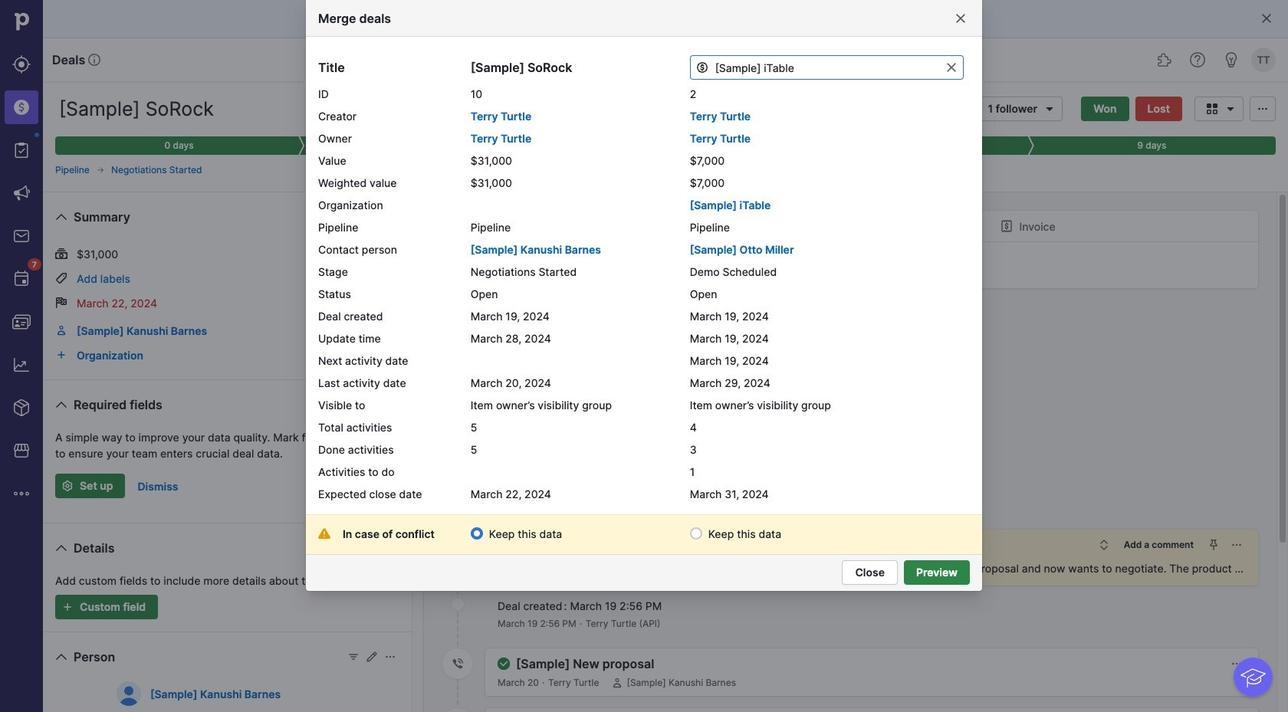 Task type: vqa. For each thing, say whether or not it's contained in the screenshot.
[Sample] SoRock Text Field
yes



Task type: describe. For each thing, give the bounding box(es) containing it.
campaigns image
[[12, 184, 31, 202]]

knowledge center bot, also known as kc bot is an onboarding assistant that allows you to see the list of onboarding items in one place for quick and easy reference. this improves your in-app experience. image
[[1234, 658, 1273, 697]]

deals image
[[12, 98, 31, 117]]

home image
[[10, 10, 33, 33]]

2 more actions image from the top
[[1231, 658, 1243, 670]]

insights image
[[12, 356, 31, 374]]

info image
[[88, 54, 101, 66]]

sales assistant image
[[1223, 51, 1241, 69]]

leads image
[[12, 55, 31, 74]]

expand image
[[1098, 539, 1110, 551]]

more image
[[12, 485, 31, 503]]

color primary inverted image
[[58, 601, 77, 614]]

pin this note image
[[1208, 539, 1220, 551]]

marketplace image
[[12, 442, 31, 460]]

color link image
[[55, 349, 67, 361]]

[Sample] SoRock text field
[[55, 94, 243, 124]]

color secondary image
[[452, 658, 464, 670]]

products image
[[12, 399, 31, 417]]



Task type: locate. For each thing, give the bounding box(es) containing it.
color primary image
[[955, 12, 967, 25], [1261, 12, 1273, 25], [696, 61, 708, 74], [1203, 102, 1222, 115], [1222, 102, 1240, 115], [1254, 102, 1273, 115], [726, 220, 738, 232], [52, 396, 71, 414], [52, 539, 71, 558], [52, 648, 71, 667], [366, 651, 378, 663], [384, 651, 397, 663], [612, 677, 624, 690]]

None text field
[[690, 55, 964, 80]]

color primary inverted image
[[58, 480, 77, 492]]

1 vertical spatial color undefined image
[[12, 270, 31, 288]]

1 vertical spatial more actions image
[[1231, 658, 1243, 670]]

color link image
[[55, 324, 67, 337]]

color warning image
[[318, 528, 331, 540]]

color secondary image
[[452, 598, 464, 611]]

menu
[[0, 0, 43, 713]]

color primary image
[[946, 61, 958, 74], [1041, 102, 1059, 115], [52, 208, 71, 226], [384, 211, 397, 223], [1001, 220, 1014, 232], [55, 248, 67, 260], [325, 248, 344, 260], [55, 272, 67, 285], [55, 297, 67, 309], [478, 310, 496, 328], [347, 651, 360, 663], [498, 658, 510, 670]]

contacts image
[[12, 313, 31, 331]]

color undefined image down deals image at the left of page
[[12, 141, 31, 160]]

color undefined image down the sales inbox icon
[[12, 270, 31, 288]]

0 vertical spatial color undefined image
[[12, 141, 31, 160]]

0 vertical spatial more actions image
[[1231, 539, 1243, 551]]

more actions image
[[1231, 539, 1243, 551], [1231, 658, 1243, 670]]

sales inbox image
[[12, 227, 31, 245]]

menu item
[[0, 86, 43, 129]]

1 color undefined image from the top
[[12, 141, 31, 160]]

Search Pipedrive field
[[506, 44, 782, 75]]

1 more actions image from the top
[[1231, 539, 1243, 551]]

2 color undefined image from the top
[[12, 270, 31, 288]]

quick help image
[[1189, 51, 1207, 69]]

color undefined image
[[12, 141, 31, 160], [12, 270, 31, 288]]

quick add image
[[801, 51, 819, 69]]



